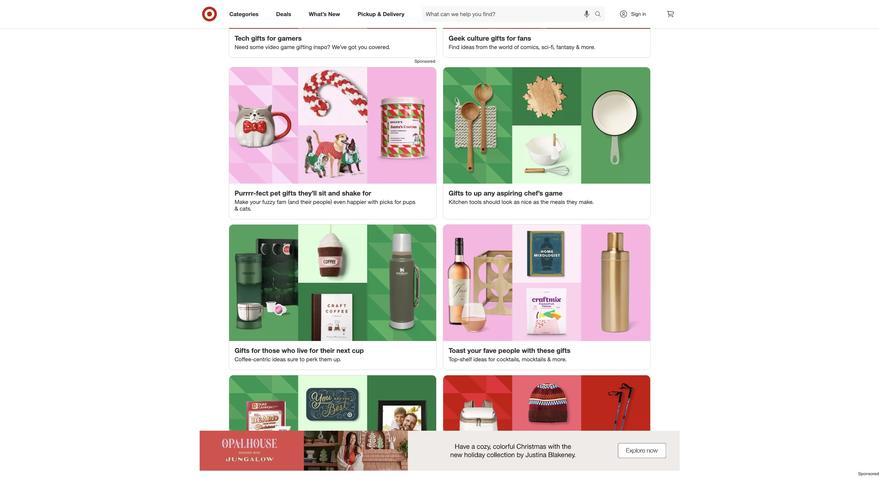 Task type: describe. For each thing, give the bounding box(es) containing it.
chef's
[[524, 189, 543, 197]]

fam
[[277, 199, 286, 206]]

tech
[[235, 34, 249, 42]]

picks
[[380, 199, 393, 206]]

what's new
[[309, 10, 340, 17]]

in
[[643, 11, 646, 17]]

game inside 'gifts to up any aspiring chef's game kitchen tools should look as nice as the meals they make.'
[[545, 189, 563, 197]]

game inside tech gifts for gamers need some video game gifting inspo? we've got you covered.
[[281, 44, 295, 51]]

any
[[484, 189, 495, 197]]

sign in
[[631, 11, 646, 17]]

for inside toast your fave people with these gifts top-shelf ideas for cocktails, mocktails & more.
[[489, 356, 495, 363]]

the inside geek culture gifts for fans find ideas from the world of comics, sci-fi, fantasy & more.
[[489, 44, 497, 51]]

more. inside toast your fave people with these gifts top-shelf ideas for cocktails, mocktails & more.
[[553, 356, 567, 363]]

deals
[[276, 10, 291, 17]]

pet
[[270, 189, 281, 197]]

those
[[262, 347, 280, 355]]

gifts inside tech gifts for gamers need some video game gifting inspo? we've got you covered.
[[251, 34, 265, 42]]

1 as from the left
[[514, 199, 520, 206]]

fans
[[518, 34, 531, 42]]

look
[[502, 199, 512, 206]]

with inside toast your fave people with these gifts top-shelf ideas for cocktails, mocktails & more.
[[522, 347, 536, 355]]

their inside purrrr-fect pet gifts they'll sit and shake for make your fuzzy fam (and their people) even happier with picks for pups & cats.
[[301, 199, 312, 206]]

people)
[[313, 199, 332, 206]]

from
[[476, 44, 488, 51]]

to inside 'gifts to up any aspiring chef's game kitchen tools should look as nice as the meals they make.'
[[466, 189, 472, 197]]

with inside purrrr-fect pet gifts they'll sit and shake for make your fuzzy fam (and their people) even happier with picks for pups & cats.
[[368, 199, 378, 206]]

your inside purrrr-fect pet gifts they'll sit and shake for make your fuzzy fam (and their people) even happier with picks for pups & cats.
[[250, 199, 261, 206]]

gifting
[[296, 44, 312, 51]]

what's new link
[[303, 6, 349, 22]]

coffee-
[[235, 356, 254, 363]]

shake
[[342, 189, 361, 197]]

pickup
[[358, 10, 376, 17]]

the inside 'gifts to up any aspiring chef's game kitchen tools should look as nice as the meals they make.'
[[541, 199, 549, 206]]

up
[[474, 189, 482, 197]]

aspiring
[[497, 189, 523, 197]]

inspo?
[[314, 44, 331, 51]]

you
[[358, 44, 367, 51]]

gifts inside geek culture gifts for fans find ideas from the world of comics, sci-fi, fantasy & more.
[[491, 34, 505, 42]]

gifts for gifts to up any aspiring chef's game
[[449, 189, 464, 197]]

ideas inside toast your fave people with these gifts top-shelf ideas for cocktails, mocktails & more.
[[474, 356, 487, 363]]

top-
[[449, 356, 460, 363]]

centric
[[254, 356, 271, 363]]

got
[[348, 44, 357, 51]]

pups
[[403, 199, 416, 206]]

pickup & delivery link
[[352, 6, 413, 22]]

& cats.
[[235, 205, 252, 212]]

0 horizontal spatial &
[[378, 10, 381, 17]]

toast
[[449, 347, 466, 355]]

deals link
[[270, 6, 300, 22]]

comics,
[[521, 44, 540, 51]]

they
[[567, 199, 578, 206]]

cup
[[352, 347, 364, 355]]

we've
[[332, 44, 347, 51]]

gifts for gifts for those who live for their next cup
[[235, 347, 250, 355]]

up.
[[334, 356, 341, 363]]

fi,
[[551, 44, 555, 51]]

for left pups
[[395, 199, 401, 206]]

geek
[[449, 34, 465, 42]]

for inside geek culture gifts for fans find ideas from the world of comics, sci-fi, fantasy & more.
[[507, 34, 516, 42]]

even
[[334, 199, 346, 206]]

tools
[[470, 199, 482, 206]]

sign in link
[[614, 6, 657, 22]]

pickup & delivery
[[358, 10, 405, 17]]

make
[[235, 199, 248, 206]]

search button
[[592, 6, 609, 23]]

perk
[[306, 356, 318, 363]]

nice
[[521, 199, 532, 206]]

toast your fave people with these gifts top-shelf ideas for cocktails, mocktails & more.
[[449, 347, 571, 363]]



Task type: locate. For each thing, give the bounding box(es) containing it.
categories
[[229, 10, 259, 17]]

ideas inside the gifts for those who live for their next cup coffee-centric ideas sure to perk them up.
[[272, 356, 286, 363]]

0 vertical spatial &
[[378, 10, 381, 17]]

their
[[301, 199, 312, 206], [320, 347, 335, 355]]

should
[[483, 199, 500, 206]]

0 vertical spatial more.
[[581, 44, 596, 51]]

0 horizontal spatial their
[[301, 199, 312, 206]]

gifts right these
[[557, 347, 571, 355]]

delivery
[[383, 10, 405, 17]]

shelf
[[460, 356, 472, 363]]

1 vertical spatial your
[[468, 347, 482, 355]]

for up the of
[[507, 34, 516, 42]]

to left up
[[466, 189, 472, 197]]

some
[[250, 44, 264, 51]]

& inside toast your fave people with these gifts top-shelf ideas for cocktails, mocktails & more.
[[548, 356, 551, 363]]

game
[[281, 44, 295, 51], [545, 189, 563, 197]]

your down the 'fect'
[[250, 199, 261, 206]]

make.
[[579, 199, 594, 206]]

of
[[514, 44, 519, 51]]

0 horizontal spatial with
[[368, 199, 378, 206]]

gifts to up any aspiring chef's game kitchen tools should look as nice as the meals they make.
[[449, 189, 594, 206]]

2 horizontal spatial &
[[576, 44, 580, 51]]

covered.
[[369, 44, 390, 51]]

1 horizontal spatial gifts
[[449, 189, 464, 197]]

for up the perk
[[310, 347, 318, 355]]

categories link
[[223, 6, 267, 22]]

0 horizontal spatial the
[[489, 44, 497, 51]]

1 horizontal spatial their
[[320, 347, 335, 355]]

world
[[499, 44, 513, 51]]

0 horizontal spatial game
[[281, 44, 295, 51]]

search
[[592, 11, 609, 18]]

for inside tech gifts for gamers need some video game gifting inspo? we've got you covered.
[[267, 34, 276, 42]]

gifts inside the gifts for those who live for their next cup coffee-centric ideas sure to perk them up.
[[235, 347, 250, 355]]

1 horizontal spatial game
[[545, 189, 563, 197]]

& inside geek culture gifts for fans find ideas from the world of comics, sci-fi, fantasy & more.
[[576, 44, 580, 51]]

culture
[[467, 34, 489, 42]]

advertisement region
[[0, 431, 879, 471]]

the left the meals
[[541, 199, 549, 206]]

them
[[319, 356, 332, 363]]

as down chef's
[[533, 199, 539, 206]]

happier
[[347, 199, 366, 206]]

What can we help you find? suggestions appear below search field
[[422, 6, 597, 22]]

your inside toast your fave people with these gifts top-shelf ideas for cocktails, mocktails & more.
[[468, 347, 482, 355]]

0 vertical spatial game
[[281, 44, 295, 51]]

game down "gamers"
[[281, 44, 295, 51]]

for up centric
[[252, 347, 260, 355]]

your
[[250, 199, 261, 206], [468, 347, 482, 355]]

1 vertical spatial the
[[541, 199, 549, 206]]

meals
[[550, 199, 565, 206]]

tech gifts for gamers need some video game gifting inspo? we've got you covered.
[[235, 34, 390, 51]]

1 horizontal spatial your
[[468, 347, 482, 355]]

2 vertical spatial &
[[548, 356, 551, 363]]

who
[[282, 347, 295, 355]]

&
[[378, 10, 381, 17], [576, 44, 580, 51], [548, 356, 551, 363]]

fect
[[256, 189, 268, 197]]

1 horizontal spatial to
[[466, 189, 472, 197]]

0 vertical spatial their
[[301, 199, 312, 206]]

need
[[235, 44, 248, 51]]

and
[[328, 189, 340, 197]]

game up the meals
[[545, 189, 563, 197]]

ideas
[[461, 44, 475, 51], [272, 356, 286, 363], [474, 356, 487, 363]]

1 horizontal spatial with
[[522, 347, 536, 355]]

gifts
[[251, 34, 265, 42], [491, 34, 505, 42], [282, 189, 296, 197], [557, 347, 571, 355]]

0 horizontal spatial more.
[[553, 356, 567, 363]]

their inside the gifts for those who live for their next cup coffee-centric ideas sure to perk them up.
[[320, 347, 335, 355]]

their up them
[[320, 347, 335, 355]]

what's
[[309, 10, 327, 17]]

people
[[499, 347, 520, 355]]

0 vertical spatial with
[[368, 199, 378, 206]]

more. down these
[[553, 356, 567, 363]]

fantasy
[[557, 44, 575, 51]]

0 horizontal spatial as
[[514, 199, 520, 206]]

more. inside geek culture gifts for fans find ideas from the world of comics, sci-fi, fantasy & more.
[[581, 44, 596, 51]]

sponsored
[[859, 472, 879, 477]]

the
[[489, 44, 497, 51], [541, 199, 549, 206]]

1 horizontal spatial as
[[533, 199, 539, 206]]

gifts inside purrrr-fect pet gifts they'll sit and shake for make your fuzzy fam (and their people) even happier with picks for pups & cats.
[[282, 189, 296, 197]]

as left nice
[[514, 199, 520, 206]]

gifts up (and
[[282, 189, 296, 197]]

more.
[[581, 44, 596, 51], [553, 356, 567, 363]]

gifts inside toast your fave people with these gifts top-shelf ideas for cocktails, mocktails & more.
[[557, 347, 571, 355]]

1 horizontal spatial the
[[541, 199, 549, 206]]

with
[[368, 199, 378, 206], [522, 347, 536, 355]]

video
[[265, 44, 279, 51]]

ideas down those
[[272, 356, 286, 363]]

mocktails
[[522, 356, 546, 363]]

1 horizontal spatial &
[[548, 356, 551, 363]]

sure
[[287, 356, 298, 363]]

& down these
[[548, 356, 551, 363]]

ideas inside geek culture gifts for fans find ideas from the world of comics, sci-fi, fantasy & more.
[[461, 44, 475, 51]]

ideas down fave
[[474, 356, 487, 363]]

& right pickup
[[378, 10, 381, 17]]

for up video
[[267, 34, 276, 42]]

1 vertical spatial more.
[[553, 356, 567, 363]]

the right the from
[[489, 44, 497, 51]]

1 vertical spatial to
[[300, 356, 305, 363]]

ideas down the culture
[[461, 44, 475, 51]]

gifts up 'kitchen'
[[449, 189, 464, 197]]

new
[[328, 10, 340, 17]]

purrrr-
[[235, 189, 256, 197]]

0 vertical spatial the
[[489, 44, 497, 51]]

live
[[297, 347, 308, 355]]

with up mocktails
[[522, 347, 536, 355]]

for down fave
[[489, 356, 495, 363]]

(and
[[288, 199, 299, 206]]

kitchen
[[449, 199, 468, 206]]

2 as from the left
[[533, 199, 539, 206]]

0 horizontal spatial gifts
[[235, 347, 250, 355]]

fave
[[484, 347, 497, 355]]

0 horizontal spatial to
[[300, 356, 305, 363]]

0 vertical spatial to
[[466, 189, 472, 197]]

0 horizontal spatial your
[[250, 199, 261, 206]]

sit
[[319, 189, 326, 197]]

they'll
[[298, 189, 317, 197]]

& right fantasy
[[576, 44, 580, 51]]

1 vertical spatial with
[[522, 347, 536, 355]]

gamers
[[278, 34, 302, 42]]

1 vertical spatial gifts
[[235, 347, 250, 355]]

1 vertical spatial their
[[320, 347, 335, 355]]

gifts
[[449, 189, 464, 197], [235, 347, 250, 355]]

to
[[466, 189, 472, 197], [300, 356, 305, 363]]

1 horizontal spatial more.
[[581, 44, 596, 51]]

gifts up coffee-
[[235, 347, 250, 355]]

with left picks at the left of the page
[[368, 199, 378, 206]]

cocktails,
[[497, 356, 520, 363]]

1 vertical spatial game
[[545, 189, 563, 197]]

their down they'll
[[301, 199, 312, 206]]

your up shelf
[[468, 347, 482, 355]]

for
[[267, 34, 276, 42], [507, 34, 516, 42], [363, 189, 371, 197], [395, 199, 401, 206], [252, 347, 260, 355], [310, 347, 318, 355], [489, 356, 495, 363]]

0 vertical spatial your
[[250, 199, 261, 206]]

to inside the gifts for those who live for their next cup coffee-centric ideas sure to perk them up.
[[300, 356, 305, 363]]

gifts inside 'gifts to up any aspiring chef's game kitchen tools should look as nice as the meals they make.'
[[449, 189, 464, 197]]

gifts up some
[[251, 34, 265, 42]]

gifts up world
[[491, 34, 505, 42]]

fuzzy
[[262, 199, 275, 206]]

to down live
[[300, 356, 305, 363]]

sci-
[[542, 44, 551, 51]]

next
[[337, 347, 350, 355]]

gifts for those who live for their next cup coffee-centric ideas sure to perk them up.
[[235, 347, 364, 363]]

find
[[449, 44, 460, 51]]

1 vertical spatial &
[[576, 44, 580, 51]]

0 vertical spatial gifts
[[449, 189, 464, 197]]

sign
[[631, 11, 641, 17]]

purrrr-fect pet gifts they'll sit and shake for make your fuzzy fam (and their people) even happier with picks for pups & cats.
[[235, 189, 416, 212]]

geek culture gifts for fans find ideas from the world of comics, sci-fi, fantasy & more.
[[449, 34, 596, 51]]

these
[[537, 347, 555, 355]]

for up happier at left
[[363, 189, 371, 197]]

more. right fantasy
[[581, 44, 596, 51]]



Task type: vqa. For each thing, say whether or not it's contained in the screenshot.
all
no



